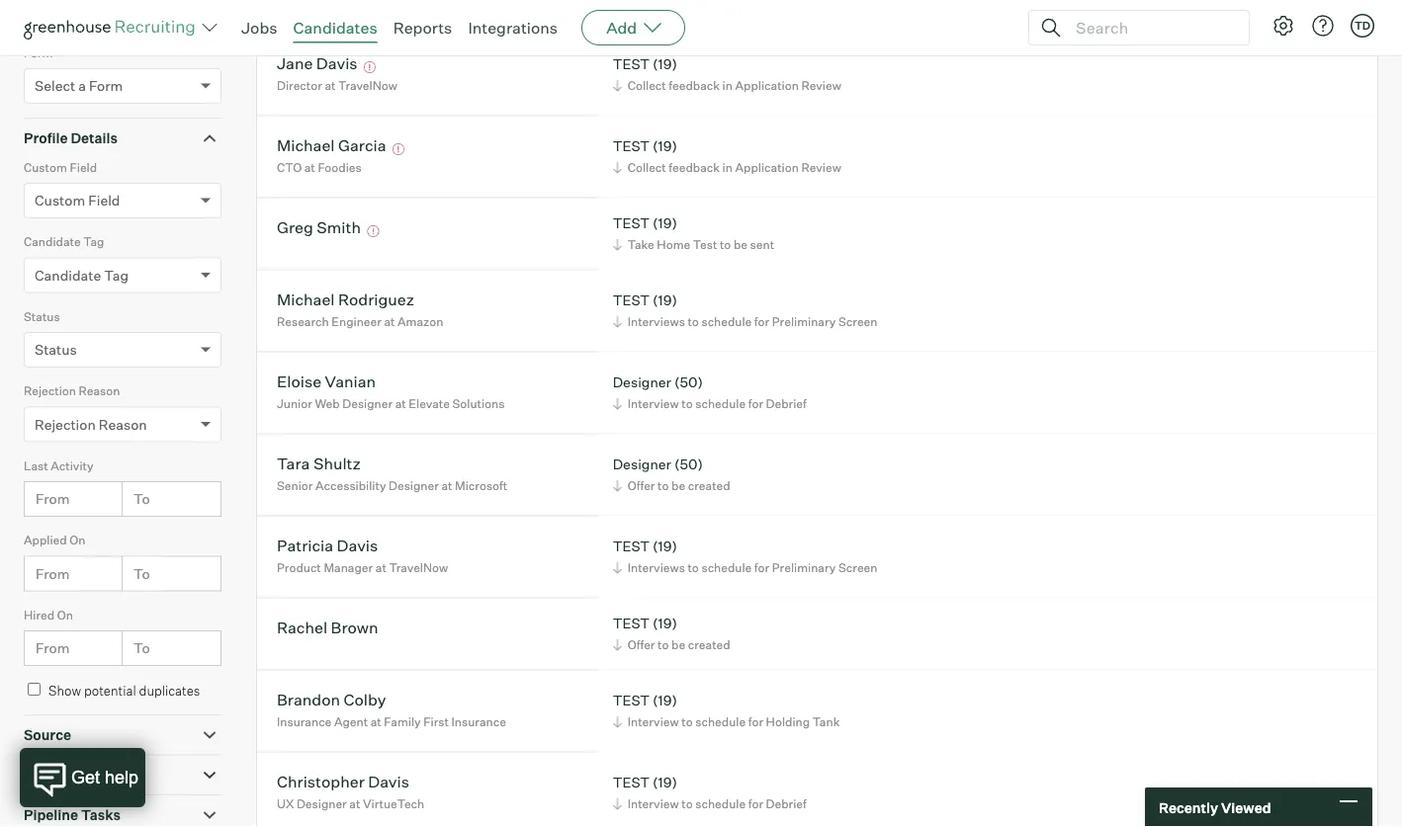 Task type: describe. For each thing, give the bounding box(es) containing it.
jobs link
[[241, 18, 277, 38]]

to inside test (19) take home test to be sent
[[720, 238, 731, 252]]

from for last
[[36, 491, 70, 508]]

tara shultz senior accessibility designer at microsoft
[[277, 454, 508, 494]]

vanian
[[325, 372, 376, 392]]

christopher
[[277, 772, 365, 792]]

shultz
[[313, 454, 361, 474]]

at down jane davis link
[[325, 78, 336, 93]]

to inside the designer (50) offer to be created
[[658, 479, 669, 494]]

(19) inside test (19) interview to schedule for debrief
[[653, 774, 677, 791]]

from for hired
[[36, 640, 70, 657]]

integrations link
[[468, 18, 558, 38]]

1 review from the top
[[801, 78, 841, 93]]

interview to schedule for debrief link for davis
[[610, 795, 812, 814]]

jane davis has been in application review for more than 5 days image
[[361, 61, 379, 73]]

2 application from the top
[[735, 160, 799, 175]]

1 test from the top
[[613, 55, 650, 72]]

interviews to schedule for preliminary screen link for davis
[[610, 559, 882, 578]]

agent
[[334, 715, 368, 730]]

reports
[[393, 18, 452, 38]]

director
[[277, 78, 322, 93]]

greg smith
[[277, 218, 361, 238]]

brandon
[[277, 690, 340, 710]]

last activity
[[24, 459, 93, 473]]

reports link
[[393, 18, 452, 38]]

smith
[[317, 218, 361, 238]]

home
[[657, 238, 690, 252]]

engineer
[[332, 315, 382, 329]]

1 vertical spatial custom
[[35, 192, 85, 209]]

pipeline tasks
[[24, 807, 121, 824]]

pending submission
[[48, 12, 167, 27]]

source
[[24, 727, 71, 744]]

ux
[[277, 797, 294, 812]]

cto
[[277, 160, 302, 175]]

cto at foodies
[[277, 160, 362, 175]]

jane davis
[[277, 54, 358, 73]]

0 vertical spatial rejection reason
[[24, 384, 120, 399]]

for for davis
[[754, 561, 770, 576]]

2 (19) from the top
[[653, 137, 677, 154]]

1 application from the top
[[735, 78, 799, 93]]

1 vertical spatial candidate
[[35, 267, 101, 284]]

designer inside christopher davis ux designer at virtuetech
[[297, 797, 347, 812]]

0 vertical spatial field
[[70, 160, 97, 175]]

designer (50) offer to be created
[[613, 456, 730, 494]]

schedule for colby
[[695, 715, 746, 730]]

michael rodriguez link
[[277, 290, 414, 313]]

candidate tag element
[[24, 233, 222, 307]]

jane davis link
[[277, 54, 358, 76]]

brandon colby insurance agent at family first insurance
[[277, 690, 506, 730]]

submission
[[100, 12, 167, 27]]

td
[[1355, 19, 1371, 32]]

be inside test (19) take home test to be sent
[[734, 238, 748, 252]]

applied on
[[24, 533, 85, 548]]

pending
[[48, 12, 97, 27]]

created for (19)
[[688, 638, 730, 653]]

schedule for vanian
[[695, 397, 746, 412]]

eloise vanian junior web designer at elevate solutions
[[277, 372, 505, 412]]

last
[[24, 459, 48, 473]]

family
[[384, 715, 421, 730]]

Show potential duplicates checkbox
[[28, 684, 41, 696]]

(19) inside test (19) take home test to be sent
[[653, 214, 677, 232]]

0 vertical spatial candidate
[[24, 235, 81, 249]]

select
[[35, 77, 75, 95]]

(50) for tara shultz
[[674, 456, 703, 473]]

1 in from the top
[[722, 78, 733, 93]]

1 vertical spatial candidate tag
[[35, 267, 129, 284]]

hired
[[24, 608, 55, 623]]

1 vertical spatial field
[[88, 192, 120, 209]]

hired on
[[24, 608, 73, 623]]

solutions
[[452, 397, 505, 412]]

1 collect from the top
[[628, 78, 666, 93]]

garcia
[[338, 136, 386, 155]]

rodriguez
[[338, 290, 414, 310]]

designer inside designer (50) interview to schedule for debrief
[[613, 373, 671, 391]]

rachel brown link
[[277, 618, 378, 641]]

4 test from the top
[[613, 291, 650, 309]]

on for applied on
[[69, 533, 85, 548]]

greg smith link
[[277, 218, 361, 240]]

first
[[423, 715, 449, 730]]

details
[[71, 130, 118, 147]]

product
[[277, 561, 321, 576]]

jane
[[277, 54, 313, 73]]

michael garcia
[[277, 136, 386, 155]]

offer to be created link for (50)
[[610, 477, 735, 496]]

recently viewed
[[1159, 799, 1271, 817]]

0 vertical spatial candidate tag
[[24, 235, 104, 249]]

recently
[[1159, 799, 1218, 817]]

to inside test (19) interview to schedule for debrief
[[682, 797, 693, 812]]

show
[[48, 684, 81, 699]]

greg smith has been in take home test for more than 7 days image
[[364, 226, 382, 238]]

for for vanian
[[748, 397, 763, 412]]

schedule for davis
[[702, 561, 752, 576]]

at inside patricia davis product manager at travelnow
[[376, 561, 386, 576]]

pipeline
[[24, 807, 78, 824]]

research
[[277, 315, 329, 329]]

for for colby
[[748, 715, 763, 730]]

patricia davis link
[[277, 536, 378, 559]]

patricia
[[277, 536, 333, 556]]

(19) inside test (19) interview to schedule for holding tank
[[653, 692, 677, 709]]

be for (50)
[[672, 479, 685, 494]]

brandon colby link
[[277, 690, 386, 713]]

integrations
[[468, 18, 558, 38]]

michael garcia has been in application review for more than 5 days image
[[390, 144, 407, 155]]

test (19) take home test to be sent
[[613, 214, 774, 252]]

interview for eloise vanian
[[628, 397, 679, 412]]

1 vertical spatial form
[[89, 77, 123, 95]]

jobs
[[241, 18, 277, 38]]

designer inside eloise vanian junior web designer at elevate solutions
[[342, 397, 393, 412]]

td button
[[1351, 14, 1375, 38]]

virtuetech
[[363, 797, 424, 812]]

rachel brown
[[277, 618, 378, 638]]

at inside the michael rodriguez research engineer at amazon
[[384, 315, 395, 329]]

schedule inside test (19) interview to schedule for debrief
[[695, 797, 746, 812]]

elevate
[[409, 397, 450, 412]]

to inside test (19) interview to schedule for holding tank
[[682, 715, 693, 730]]

1 (19) from the top
[[653, 55, 677, 72]]

microsoft
[[455, 479, 508, 494]]

tank
[[813, 715, 840, 730]]

christopher davis link
[[277, 772, 409, 795]]

michael rodriguez research engineer at amazon
[[277, 290, 443, 329]]

at right cto
[[304, 160, 315, 175]]

2 insurance from the left
[[451, 715, 506, 730]]

greenhouse recruiting image
[[24, 16, 202, 40]]

(19) inside test (19) offer to be created
[[653, 615, 677, 632]]

0 vertical spatial tag
[[83, 235, 104, 249]]

davis for christopher
[[368, 772, 409, 792]]

0 vertical spatial status
[[24, 309, 60, 324]]

created for (50)
[[688, 479, 730, 494]]

collect feedback in application review link for davis
[[610, 76, 846, 95]]

test inside test (19) take home test to be sent
[[613, 214, 650, 232]]

candidates
[[293, 18, 377, 38]]

1 vertical spatial reason
[[99, 416, 147, 433]]

sent
[[750, 238, 774, 252]]

td button
[[1347, 10, 1378, 42]]

Search text field
[[1071, 13, 1231, 42]]

offer to be created link for (19)
[[610, 636, 735, 655]]

interviews for patricia davis
[[628, 561, 685, 576]]

senior
[[277, 479, 313, 494]]

manager
[[324, 561, 373, 576]]

test inside test (19) interview to schedule for debrief
[[613, 774, 650, 791]]

preliminary for patricia davis
[[772, 561, 836, 576]]



Task type: vqa. For each thing, say whether or not it's contained in the screenshot.
5 to the top
no



Task type: locate. For each thing, give the bounding box(es) containing it.
1 vertical spatial be
[[672, 479, 685, 494]]

0 vertical spatial reason
[[79, 384, 120, 399]]

designer right accessibility at bottom
[[389, 479, 439, 494]]

interview to schedule for holding tank link
[[610, 713, 845, 732]]

1 vertical spatial interviews to schedule for preliminary screen link
[[610, 559, 882, 578]]

1 feedback from the top
[[669, 78, 720, 93]]

from down last activity
[[36, 491, 70, 508]]

davis for jane
[[316, 54, 358, 73]]

schedule for rodriguez
[[702, 315, 752, 329]]

be up test (19) interview to schedule for holding tank
[[672, 638, 685, 653]]

candidate down custom field element
[[24, 235, 81, 249]]

0 vertical spatial interviews
[[628, 315, 685, 329]]

schedule up the designer (50) offer to be created
[[695, 397, 746, 412]]

1 offer from the top
[[628, 479, 655, 494]]

(50) down designer (50) interview to schedule for debrief
[[674, 456, 703, 473]]

offer inside test (19) offer to be created
[[628, 638, 655, 653]]

2 test (19) collect feedback in application review from the top
[[613, 137, 841, 175]]

1 vertical spatial screen
[[838, 561, 878, 576]]

at left microsoft
[[441, 479, 452, 494]]

3 to from the top
[[133, 640, 150, 657]]

1 collect feedback in application review link from the top
[[610, 76, 846, 95]]

tag up status element
[[104, 267, 129, 284]]

designer down the christopher
[[297, 797, 347, 812]]

applied
[[24, 533, 67, 548]]

interview
[[628, 397, 679, 412], [628, 715, 679, 730], [628, 797, 679, 812]]

designer down designer (50) interview to schedule for debrief
[[613, 456, 671, 473]]

8 test from the top
[[613, 774, 650, 791]]

created
[[688, 479, 730, 494], [688, 638, 730, 653]]

2 from from the top
[[36, 565, 70, 583]]

0 vertical spatial davis
[[316, 54, 358, 73]]

1 vertical spatial test (19) interviews to schedule for preliminary screen
[[613, 538, 878, 576]]

add button
[[582, 10, 685, 45]]

1 vertical spatial (50)
[[674, 456, 703, 473]]

2 vertical spatial to
[[133, 640, 150, 657]]

be for (19)
[[672, 638, 685, 653]]

foodies
[[318, 160, 362, 175]]

1 test (19) collect feedback in application review from the top
[[613, 55, 841, 93]]

2 debrief from the top
[[766, 797, 807, 812]]

at inside eloise vanian junior web designer at elevate solutions
[[395, 397, 406, 412]]

0 vertical spatial to
[[133, 491, 150, 508]]

interview inside test (19) interview to schedule for holding tank
[[628, 715, 679, 730]]

1 vertical spatial interview to schedule for debrief link
[[610, 795, 812, 814]]

at down colby
[[370, 715, 381, 730]]

offer inside the designer (50) offer to be created
[[628, 479, 655, 494]]

2 collect feedback in application review link from the top
[[610, 158, 846, 177]]

2 collect from the top
[[628, 160, 666, 175]]

collect feedback in application review link for garcia
[[610, 158, 846, 177]]

(50) up the designer (50) offer to be created
[[674, 373, 703, 391]]

2 offer from the top
[[628, 638, 655, 653]]

potential
[[84, 684, 136, 699]]

2 interview to schedule for debrief link from the top
[[610, 795, 812, 814]]

1 vertical spatial michael
[[277, 290, 335, 310]]

offer for test
[[628, 638, 655, 653]]

rejection reason element
[[24, 382, 222, 457]]

on for hired on
[[57, 608, 73, 623]]

0 vertical spatial interviews to schedule for preliminary screen link
[[610, 313, 882, 331]]

on right hired
[[57, 608, 73, 623]]

1 vertical spatial collect feedback in application review link
[[610, 158, 846, 177]]

to for last activity
[[133, 491, 150, 508]]

status up rejection reason element
[[35, 341, 77, 359]]

7 (19) from the top
[[653, 692, 677, 709]]

1 vertical spatial offer to be created link
[[610, 636, 735, 655]]

created inside the designer (50) offer to be created
[[688, 479, 730, 494]]

take home test to be sent link
[[610, 236, 779, 254]]

debrief inside test (19) interview to schedule for debrief
[[766, 797, 807, 812]]

davis
[[316, 54, 358, 73], [337, 536, 378, 556], [368, 772, 409, 792]]

created inside test (19) offer to be created
[[688, 638, 730, 653]]

8 (19) from the top
[[653, 774, 677, 791]]

1 vertical spatial on
[[57, 608, 73, 623]]

activity
[[51, 459, 93, 473]]

1 vertical spatial interview
[[628, 715, 679, 730]]

schedule down the 'interview to schedule for holding tank' link
[[695, 797, 746, 812]]

2 to from the top
[[133, 565, 150, 583]]

be inside the designer (50) offer to be created
[[672, 479, 685, 494]]

2 vertical spatial from
[[36, 640, 70, 657]]

1 vertical spatial from
[[36, 565, 70, 583]]

2 test (19) interviews to schedule for preliminary screen from the top
[[613, 538, 878, 576]]

insurance right first
[[451, 715, 506, 730]]

test (19) offer to be created
[[613, 615, 730, 653]]

0 vertical spatial review
[[801, 78, 841, 93]]

rejection reason
[[24, 384, 120, 399], [35, 416, 147, 433]]

debrief for (19)
[[766, 797, 807, 812]]

designer inside the designer (50) offer to be created
[[613, 456, 671, 473]]

viewed
[[1221, 799, 1271, 817]]

collect down add popup button
[[628, 78, 666, 93]]

0 vertical spatial custom
[[24, 160, 67, 175]]

1 vertical spatial feedback
[[669, 160, 720, 175]]

interview inside designer (50) interview to schedule for debrief
[[628, 397, 679, 412]]

take
[[628, 238, 654, 252]]

candidate up status element
[[35, 267, 101, 284]]

to inside test (19) offer to be created
[[658, 638, 669, 653]]

2 preliminary from the top
[[772, 561, 836, 576]]

at inside christopher davis ux designer at virtuetech
[[349, 797, 360, 812]]

patricia davis product manager at travelnow
[[277, 536, 448, 576]]

1 interview to schedule for debrief link from the top
[[610, 395, 812, 414]]

candidates link
[[293, 18, 377, 38]]

(19)
[[653, 55, 677, 72], [653, 137, 677, 154], [653, 214, 677, 232], [653, 291, 677, 309], [653, 538, 677, 555], [653, 615, 677, 632], [653, 692, 677, 709], [653, 774, 677, 791]]

test inside test (19) offer to be created
[[613, 615, 650, 632]]

0 vertical spatial test (19) collect feedback in application review
[[613, 55, 841, 93]]

from down hired on
[[36, 640, 70, 657]]

for inside test (19) interview to schedule for debrief
[[748, 797, 763, 812]]

2 feedback from the top
[[669, 160, 720, 175]]

interview to schedule for debrief link for vanian
[[610, 395, 812, 414]]

add
[[606, 18, 637, 38]]

insurance
[[277, 715, 332, 730], [451, 715, 506, 730]]

test (19) collect feedback in application review
[[613, 55, 841, 93], [613, 137, 841, 175]]

5 (19) from the top
[[653, 538, 677, 555]]

junior
[[277, 397, 312, 412]]

collect feedback in application review link
[[610, 76, 846, 95], [610, 158, 846, 177]]

0 vertical spatial created
[[688, 479, 730, 494]]

interviews for michael rodriguez
[[628, 315, 685, 329]]

3 from from the top
[[36, 640, 70, 657]]

on
[[69, 533, 85, 548], [57, 608, 73, 623]]

1 test (19) interviews to schedule for preliminary screen from the top
[[613, 291, 878, 329]]

candidate tag up status element
[[35, 267, 129, 284]]

interview inside test (19) interview to schedule for debrief
[[628, 797, 679, 812]]

2 vertical spatial davis
[[368, 772, 409, 792]]

2 review from the top
[[801, 160, 841, 175]]

status element
[[24, 307, 222, 382]]

3 test from the top
[[613, 214, 650, 232]]

(50) for eloise vanian
[[674, 373, 703, 391]]

interview for brandon colby
[[628, 715, 679, 730]]

application
[[735, 78, 799, 93], [735, 160, 799, 175]]

1 insurance from the left
[[277, 715, 332, 730]]

1 vertical spatial rejection
[[35, 416, 96, 433]]

0 vertical spatial custom field
[[24, 160, 97, 175]]

test inside test (19) interview to schedule for holding tank
[[613, 692, 650, 709]]

a
[[78, 77, 86, 95]]

eloise
[[277, 372, 321, 392]]

interviews to schedule for preliminary screen link for rodriguez
[[610, 313, 882, 331]]

0 vertical spatial feedback
[[669, 78, 720, 93]]

6 test from the top
[[613, 615, 650, 632]]

schedule inside designer (50) interview to schedule for debrief
[[695, 397, 746, 412]]

interviews up test (19) offer to be created
[[628, 561, 685, 576]]

0 vertical spatial interview to schedule for debrief link
[[610, 395, 812, 414]]

rejection reason up activity
[[35, 416, 147, 433]]

0 vertical spatial rejection
[[24, 384, 76, 399]]

1 vertical spatial in
[[722, 160, 733, 175]]

feedback up test (19) take home test to be sent
[[669, 160, 720, 175]]

0 vertical spatial debrief
[[766, 397, 807, 412]]

0 vertical spatial on
[[69, 533, 85, 548]]

0 vertical spatial michael
[[277, 136, 335, 155]]

1 vertical spatial custom field
[[35, 192, 120, 209]]

5 test from the top
[[613, 538, 650, 555]]

candidate tag down custom field element
[[24, 235, 104, 249]]

3 (19) from the top
[[653, 214, 677, 232]]

1 vertical spatial status
[[35, 341, 77, 359]]

0 vertical spatial interview
[[628, 397, 679, 412]]

status down candidate tag "element" at left top
[[24, 309, 60, 324]]

amazon
[[398, 315, 443, 329]]

1 offer to be created link from the top
[[610, 477, 735, 496]]

from for applied
[[36, 565, 70, 583]]

0 vertical spatial collect
[[628, 78, 666, 93]]

duplicates
[[139, 684, 200, 699]]

2 (50) from the top
[[674, 456, 703, 473]]

interview to schedule for debrief link down the 'interview to schedule for holding tank' link
[[610, 795, 812, 814]]

1 created from the top
[[688, 479, 730, 494]]

davis up director at travelnow
[[316, 54, 358, 73]]

0 vertical spatial offer to be created link
[[610, 477, 735, 496]]

designer
[[613, 373, 671, 391], [342, 397, 393, 412], [613, 456, 671, 473], [389, 479, 439, 494], [297, 797, 347, 812]]

1 preliminary from the top
[[772, 315, 836, 329]]

for inside designer (50) interview to schedule for debrief
[[748, 397, 763, 412]]

interviews down take
[[628, 315, 685, 329]]

colby
[[344, 690, 386, 710]]

davis inside patricia davis product manager at travelnow
[[337, 536, 378, 556]]

accessibility
[[316, 479, 386, 494]]

2 interviews from the top
[[628, 561, 685, 576]]

test (19) interview to schedule for debrief
[[613, 774, 807, 812]]

0 vertical spatial (50)
[[674, 373, 703, 391]]

at down christopher davis link
[[349, 797, 360, 812]]

michael
[[277, 136, 335, 155], [277, 290, 335, 310]]

designer (50) interview to schedule for debrief
[[613, 373, 807, 412]]

1 debrief from the top
[[766, 397, 807, 412]]

1 to from the top
[[133, 491, 150, 508]]

screen for michael rodriguez
[[838, 315, 878, 329]]

1 (50) from the top
[[674, 373, 703, 391]]

screen for patricia davis
[[838, 561, 878, 576]]

form element
[[24, 43, 222, 118]]

form right a
[[89, 77, 123, 95]]

1 vertical spatial test (19) collect feedback in application review
[[613, 137, 841, 175]]

test (19) interviews to schedule for preliminary screen for davis
[[613, 538, 878, 576]]

0 vertical spatial be
[[734, 238, 748, 252]]

at inside tara shultz senior accessibility designer at microsoft
[[441, 479, 452, 494]]

michael inside the michael rodriguez research engineer at amazon
[[277, 290, 335, 310]]

interviews to schedule for preliminary screen link
[[610, 313, 882, 331], [610, 559, 882, 578]]

designer down vanian
[[342, 397, 393, 412]]

3 interview from the top
[[628, 797, 679, 812]]

insurance down the brandon on the bottom of the page
[[277, 715, 332, 730]]

0 vertical spatial screen
[[838, 315, 878, 329]]

to
[[720, 238, 731, 252], [688, 315, 699, 329], [682, 397, 693, 412], [658, 479, 669, 494], [688, 561, 699, 576], [658, 638, 669, 653], [682, 715, 693, 730], [682, 797, 693, 812]]

0 vertical spatial test (19) interviews to schedule for preliminary screen
[[613, 291, 878, 329]]

2 offer to be created link from the top
[[610, 636, 735, 655]]

from down applied on
[[36, 565, 70, 583]]

michael up "cto at foodies"
[[277, 136, 335, 155]]

custom down profile details
[[35, 192, 85, 209]]

(50) inside designer (50) interview to schedule for debrief
[[674, 373, 703, 391]]

michael garcia link
[[277, 136, 386, 158]]

at down rodriguez
[[384, 315, 395, 329]]

7 test from the top
[[613, 692, 650, 709]]

1 vertical spatial offer
[[628, 638, 655, 653]]

2 screen from the top
[[838, 561, 878, 576]]

at inside brandon colby insurance agent at family first insurance
[[370, 715, 381, 730]]

davis up manager
[[337, 536, 378, 556]]

schedule inside test (19) interview to schedule for holding tank
[[695, 715, 746, 730]]

1 horizontal spatial insurance
[[451, 715, 506, 730]]

candidate
[[24, 235, 81, 249], [35, 267, 101, 284]]

tara shultz link
[[277, 454, 361, 477]]

2 interview from the top
[[628, 715, 679, 730]]

feedback down add popup button
[[669, 78, 720, 93]]

1 vertical spatial travelnow
[[389, 561, 448, 576]]

interview to schedule for debrief link up the designer (50) offer to be created
[[610, 395, 812, 414]]

1 screen from the top
[[838, 315, 878, 329]]

travelnow right manager
[[389, 561, 448, 576]]

rejection reason down status element
[[24, 384, 120, 399]]

test
[[613, 55, 650, 72], [613, 137, 650, 154], [613, 214, 650, 232], [613, 291, 650, 309], [613, 538, 650, 555], [613, 615, 650, 632], [613, 692, 650, 709], [613, 774, 650, 791]]

tag down custom field element
[[83, 235, 104, 249]]

for
[[754, 315, 770, 329], [748, 397, 763, 412], [754, 561, 770, 576], [748, 715, 763, 730], [748, 797, 763, 812]]

1 vertical spatial to
[[133, 565, 150, 583]]

at right manager
[[376, 561, 386, 576]]

to for applied on
[[133, 565, 150, 583]]

travelnow inside patricia davis product manager at travelnow
[[389, 561, 448, 576]]

0 vertical spatial collect feedback in application review link
[[610, 76, 846, 95]]

on right applied
[[69, 533, 85, 548]]

1 interviews from the top
[[628, 315, 685, 329]]

form down pending submission option
[[24, 45, 53, 60]]

preliminary for michael rodriguez
[[772, 315, 836, 329]]

4 (19) from the top
[[653, 291, 677, 309]]

web
[[315, 397, 340, 412]]

1 vertical spatial created
[[688, 638, 730, 653]]

davis inside christopher davis ux designer at virtuetech
[[368, 772, 409, 792]]

for for rodriguez
[[754, 315, 770, 329]]

profile
[[24, 130, 68, 147]]

2 test from the top
[[613, 137, 650, 154]]

1 vertical spatial review
[[801, 160, 841, 175]]

2 michael from the top
[[277, 290, 335, 310]]

debrief
[[766, 397, 807, 412], [766, 797, 807, 812]]

director at travelnow
[[277, 78, 397, 93]]

for inside test (19) interview to schedule for holding tank
[[748, 715, 763, 730]]

to inside designer (50) interview to schedule for debrief
[[682, 397, 693, 412]]

michael up research
[[277, 290, 335, 310]]

0 vertical spatial travelnow
[[338, 78, 397, 93]]

from
[[36, 491, 70, 508], [36, 565, 70, 583], [36, 640, 70, 657]]

davis up virtuetech
[[368, 772, 409, 792]]

brown
[[331, 618, 378, 638]]

rachel
[[277, 618, 327, 638]]

custom field
[[24, 160, 97, 175], [35, 192, 120, 209]]

rejection
[[24, 384, 76, 399], [35, 416, 96, 433]]

collect up take
[[628, 160, 666, 175]]

configure image
[[1272, 14, 1295, 38]]

1 vertical spatial tag
[[104, 267, 129, 284]]

be left sent
[[734, 238, 748, 252]]

davis for patricia
[[337, 536, 378, 556]]

1 vertical spatial collect
[[628, 160, 666, 175]]

schedule left holding
[[695, 715, 746, 730]]

custom
[[24, 160, 67, 175], [35, 192, 85, 209]]

1 vertical spatial application
[[735, 160, 799, 175]]

offer for designer
[[628, 479, 655, 494]]

0 vertical spatial from
[[36, 491, 70, 508]]

1 vertical spatial debrief
[[766, 797, 807, 812]]

be inside test (19) offer to be created
[[672, 638, 685, 653]]

test (19) interviews to schedule for preliminary screen for rodriguez
[[613, 291, 878, 329]]

preliminary
[[772, 315, 836, 329], [772, 561, 836, 576]]

0 vertical spatial form
[[24, 45, 53, 60]]

debrief for (50)
[[766, 397, 807, 412]]

2 vertical spatial be
[[672, 638, 685, 653]]

1 from from the top
[[36, 491, 70, 508]]

travelnow down jane davis has been in application review for more than 5 days image
[[338, 78, 397, 93]]

2 interviews to schedule for preliminary screen link from the top
[[610, 559, 882, 578]]

show potential duplicates
[[48, 684, 200, 699]]

0 vertical spatial application
[[735, 78, 799, 93]]

1 horizontal spatial form
[[89, 77, 123, 95]]

created up test (19) interview to schedule for holding tank
[[688, 638, 730, 653]]

debrief inside designer (50) interview to schedule for debrief
[[766, 397, 807, 412]]

0 vertical spatial offer
[[628, 479, 655, 494]]

to for hired on
[[133, 640, 150, 657]]

designer up the designer (50) offer to be created
[[613, 373, 671, 391]]

1 vertical spatial rejection reason
[[35, 416, 147, 433]]

1 vertical spatial preliminary
[[772, 561, 836, 576]]

0 horizontal spatial insurance
[[277, 715, 332, 730]]

greg
[[277, 218, 313, 238]]

2 vertical spatial interview
[[628, 797, 679, 812]]

Pending submission checkbox
[[28, 12, 41, 24]]

michael for michael garcia
[[277, 136, 335, 155]]

custom down 'profile'
[[24, 160, 67, 175]]

schedule up designer (50) interview to schedule for debrief
[[702, 315, 752, 329]]

be down designer (50) interview to schedule for debrief
[[672, 479, 685, 494]]

created down designer (50) interview to schedule for debrief
[[688, 479, 730, 494]]

2 created from the top
[[688, 638, 730, 653]]

test (19) interview to schedule for holding tank
[[613, 692, 840, 730]]

1 interviews to schedule for preliminary screen link from the top
[[610, 313, 882, 331]]

custom field element
[[24, 158, 222, 233]]

designer inside tara shultz senior accessibility designer at microsoft
[[389, 479, 439, 494]]

1 vertical spatial davis
[[337, 536, 378, 556]]

michael for michael rodriguez research engineer at amazon
[[277, 290, 335, 310]]

0 horizontal spatial form
[[24, 45, 53, 60]]

tara
[[277, 454, 310, 474]]

tasks
[[81, 807, 121, 824]]

select a form
[[35, 77, 123, 95]]

6 (19) from the top
[[653, 615, 677, 632]]

1 interview from the top
[[628, 397, 679, 412]]

candidate tag
[[24, 235, 104, 249], [35, 267, 129, 284]]

1 michael from the top
[[277, 136, 335, 155]]

(50) inside the designer (50) offer to be created
[[674, 456, 703, 473]]

schedule up test (19) offer to be created
[[702, 561, 752, 576]]

at left elevate
[[395, 397, 406, 412]]

collect
[[628, 78, 666, 93], [628, 160, 666, 175]]

2 in from the top
[[722, 160, 733, 175]]

0 vertical spatial in
[[722, 78, 733, 93]]

1 vertical spatial interviews
[[628, 561, 685, 576]]

0 vertical spatial preliminary
[[772, 315, 836, 329]]

responsibility
[[24, 767, 120, 784]]



